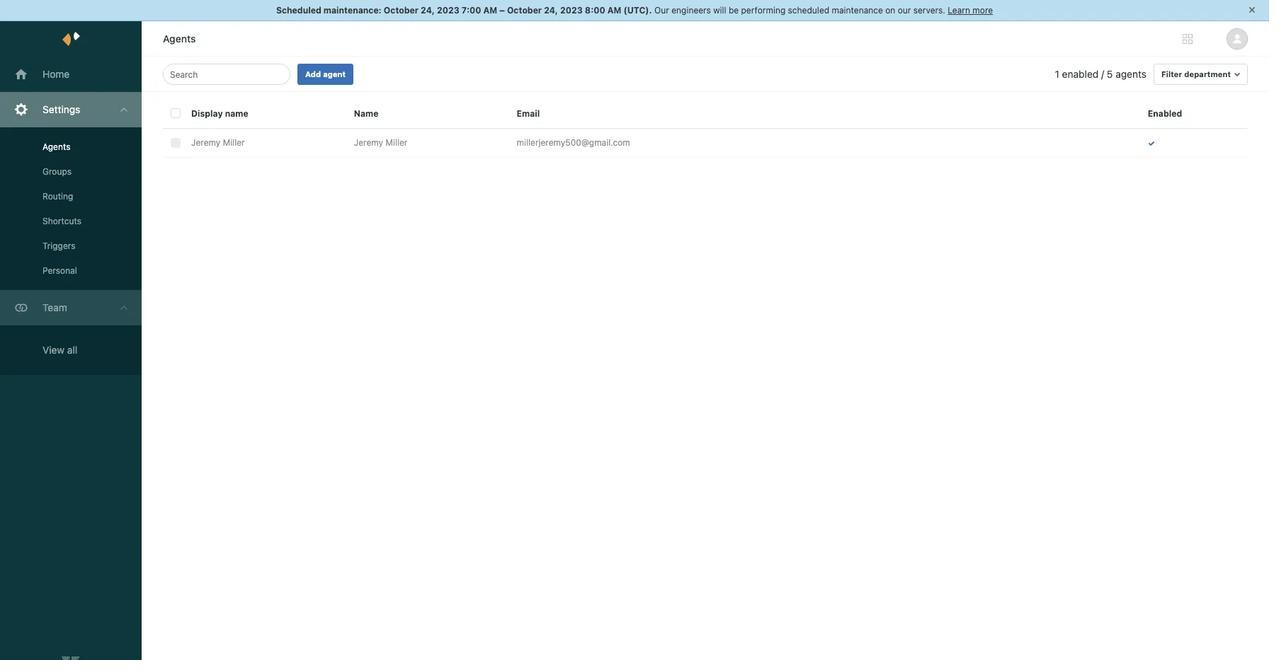 Task type: vqa. For each thing, say whether or not it's contained in the screenshot.
Enabled
yes



Task type: describe. For each thing, give the bounding box(es) containing it.
our
[[655, 5, 669, 16]]

7:00
[[462, 5, 481, 16]]

our
[[898, 5, 911, 16]]

1 jeremy from the left
[[191, 137, 221, 148]]

agents
[[1116, 68, 1147, 80]]

all
[[67, 344, 77, 356]]

display name
[[191, 108, 248, 119]]

learn
[[948, 5, 970, 16]]

scheduled
[[276, 5, 321, 16]]

performing
[[741, 5, 786, 16]]

–
[[500, 5, 505, 16]]

scheduled maintenance: october 24, 2023 7:00 am – october 24, 2023 8:00 am (utc).
[[276, 5, 652, 16]]

will
[[713, 5, 726, 16]]

add
[[305, 69, 321, 79]]

(utc).
[[624, 5, 652, 16]]

2 miller from the left
[[386, 137, 408, 148]]

home
[[43, 68, 70, 80]]

more
[[973, 5, 993, 16]]

filter department button
[[1154, 64, 1248, 85]]

view
[[43, 344, 65, 356]]

enabled
[[1148, 108, 1182, 119]]

filter department
[[1162, 69, 1231, 79]]

groups
[[43, 166, 72, 177]]

2 2023 from the left
[[560, 5, 583, 16]]

scheduled
[[788, 5, 830, 16]]

learn more link
[[948, 5, 993, 16]]

filter
[[1162, 69, 1182, 79]]

maintenance
[[832, 5, 883, 16]]

team
[[43, 302, 67, 314]]

add agent button
[[298, 64, 354, 85]]

1 vertical spatial agents
[[43, 142, 70, 152]]

millerjeremy500@gmail.com
[[517, 137, 630, 148]]



Task type: locate. For each thing, give the bounding box(es) containing it.
2 am from the left
[[608, 5, 622, 16]]

2 24, from the left
[[544, 5, 558, 16]]

personal
[[43, 266, 77, 276]]

maintenance:
[[324, 5, 382, 16]]

engineers
[[672, 5, 711, 16]]

1 horizontal spatial jeremy
[[354, 137, 383, 148]]

agents up search text field
[[163, 33, 196, 45]]

1 horizontal spatial agents
[[163, 33, 196, 45]]

2023
[[437, 5, 460, 16], [560, 5, 583, 16]]

october right maintenance:
[[384, 5, 419, 16]]

24, left 7:00 on the left top
[[421, 5, 435, 16]]

0 horizontal spatial 24,
[[421, 5, 435, 16]]

5
[[1107, 68, 1113, 80]]

0 horizontal spatial jeremy miller
[[191, 137, 245, 148]]

8:00
[[585, 5, 605, 16]]

1 enabled / 5 agents
[[1055, 68, 1147, 80]]

agents
[[163, 33, 196, 45], [43, 142, 70, 152]]

jeremy
[[191, 137, 221, 148], [354, 137, 383, 148]]

2 october from the left
[[507, 5, 542, 16]]

jeremy down name at left
[[354, 137, 383, 148]]

miller
[[223, 137, 245, 148], [386, 137, 408, 148]]

0 horizontal spatial october
[[384, 5, 419, 16]]

0 horizontal spatial am
[[483, 5, 497, 16]]

24, left 8:00
[[544, 5, 558, 16]]

am right 8:00
[[608, 5, 622, 16]]

name
[[354, 108, 379, 119]]

1 miller from the left
[[223, 137, 245, 148]]

am
[[483, 5, 497, 16], [608, 5, 622, 16]]

october right –
[[507, 5, 542, 16]]

1 jeremy miller from the left
[[191, 137, 245, 148]]

on
[[886, 5, 896, 16]]

october
[[384, 5, 419, 16], [507, 5, 542, 16]]

0 vertical spatial agents
[[163, 33, 196, 45]]

2 jeremy miller from the left
[[354, 137, 408, 148]]

our engineers will be performing scheduled maintenance on our servers.
[[655, 5, 946, 16]]

view all
[[43, 344, 77, 356]]

1 24, from the left
[[421, 5, 435, 16]]

1 october from the left
[[384, 5, 419, 16]]

/
[[1102, 68, 1104, 80]]

2023 left 7:00 on the left top
[[437, 5, 460, 16]]

Search text field
[[170, 66, 279, 83]]

0 horizontal spatial 2023
[[437, 5, 460, 16]]

display
[[191, 108, 223, 119]]

email
[[517, 108, 540, 119]]

0 horizontal spatial miller
[[223, 137, 245, 148]]

1 horizontal spatial am
[[608, 5, 622, 16]]

0 horizontal spatial agents
[[43, 142, 70, 152]]

1
[[1055, 68, 1060, 80]]

enabled
[[1062, 68, 1099, 80]]

jeremy miller
[[191, 137, 245, 148], [354, 137, 408, 148]]

agents up the groups
[[43, 142, 70, 152]]

add agent
[[305, 69, 346, 79]]

1 am from the left
[[483, 5, 497, 16]]

shortcuts
[[43, 216, 81, 227]]

servers.
[[914, 5, 946, 16]]

be
[[729, 5, 739, 16]]

department
[[1185, 69, 1231, 79]]

jeremy miller down name at left
[[354, 137, 408, 148]]

jeremy down display
[[191, 137, 221, 148]]

am left –
[[483, 5, 497, 16]]

1 2023 from the left
[[437, 5, 460, 16]]

zendesk products image
[[1183, 34, 1193, 44]]

1 horizontal spatial 24,
[[544, 5, 558, 16]]

learn more
[[948, 5, 993, 16]]

jeremy miller down display name
[[191, 137, 245, 148]]

agent
[[323, 69, 346, 79]]

2023 left 8:00
[[560, 5, 583, 16]]

1 horizontal spatial jeremy miller
[[354, 137, 408, 148]]

name
[[225, 108, 248, 119]]

1 horizontal spatial 2023
[[560, 5, 583, 16]]

settings
[[43, 103, 80, 115]]

routing
[[43, 191, 73, 202]]

triggers
[[43, 241, 75, 251]]

0 horizontal spatial jeremy
[[191, 137, 221, 148]]

2 jeremy from the left
[[354, 137, 383, 148]]

1 horizontal spatial miller
[[386, 137, 408, 148]]

1 horizontal spatial october
[[507, 5, 542, 16]]

24,
[[421, 5, 435, 16], [544, 5, 558, 16]]



